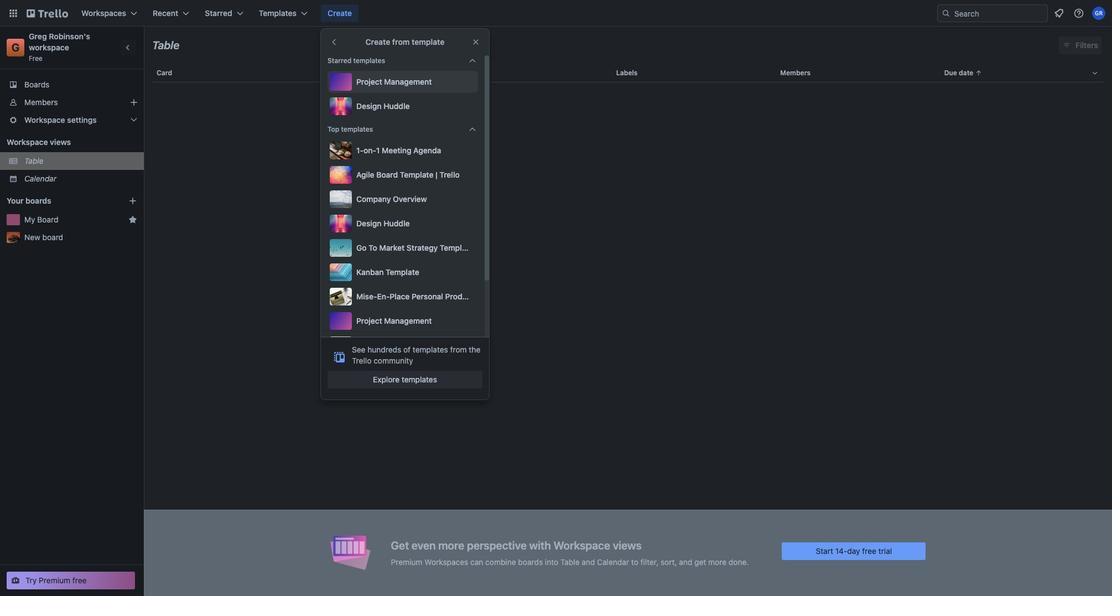 Task type: vqa. For each thing, say whether or not it's contained in the screenshot.
CREATE FROM TEMPLATE
yes



Task type: locate. For each thing, give the bounding box(es) containing it.
2 vertical spatial workspace
[[554, 539, 610, 551]]

0 horizontal spatial starred
[[205, 8, 232, 18]]

g
[[11, 41, 20, 54]]

members inside members "button"
[[780, 69, 811, 77]]

project management button down create from template
[[328, 71, 478, 93]]

starred inside popup button
[[205, 8, 232, 18]]

workspaces down even
[[425, 557, 468, 566]]

1 vertical spatial project
[[356, 316, 382, 325]]

1 horizontal spatial trello
[[440, 170, 460, 179]]

members button
[[776, 60, 940, 86]]

en-
[[377, 292, 390, 301]]

template inside button
[[400, 170, 434, 179]]

starred for starred templates
[[328, 56, 352, 65]]

board right agile
[[376, 170, 398, 179]]

boards
[[25, 196, 51, 205], [518, 557, 543, 566]]

1 huddle from the top
[[384, 101, 410, 111]]

0 horizontal spatial views
[[50, 137, 71, 147]]

create inside button
[[328, 8, 352, 18]]

project for first project management button from the bottom of the page
[[356, 316, 382, 325]]

templates
[[353, 56, 385, 65], [341, 125, 373, 133], [413, 345, 448, 354], [402, 375, 437, 384]]

add board image
[[128, 196, 137, 205]]

2 project management from the top
[[356, 316, 432, 325]]

templates right the of
[[413, 345, 448, 354]]

project for first project management button from the top
[[356, 77, 382, 86]]

0 vertical spatial project
[[356, 77, 382, 86]]

create up return to previous screen "image"
[[328, 8, 352, 18]]

filters
[[1076, 40, 1099, 50]]

1 vertical spatial design huddle
[[356, 219, 410, 228]]

members
[[780, 69, 811, 77], [24, 97, 58, 107]]

0 vertical spatial board
[[376, 170, 398, 179]]

0 horizontal spatial from
[[392, 37, 410, 46]]

calendar up your boards
[[24, 174, 56, 183]]

14-
[[836, 546, 848, 555]]

0 vertical spatial design huddle
[[356, 101, 410, 111]]

menu
[[328, 71, 478, 117], [328, 139, 518, 403]]

1 vertical spatial from
[[450, 345, 467, 354]]

management
[[384, 77, 432, 86], [384, 316, 432, 325]]

0 vertical spatial workspace
[[24, 115, 65, 125]]

1 menu from the top
[[328, 71, 478, 117]]

try
[[25, 576, 37, 585]]

0 vertical spatial management
[[384, 77, 432, 86]]

calendar link
[[24, 173, 137, 184]]

table down workspace views in the top of the page
[[24, 156, 43, 165]]

starred icon image
[[128, 215, 137, 224]]

premium
[[391, 557, 423, 566], [39, 576, 70, 585]]

1 horizontal spatial calendar
[[597, 557, 629, 566]]

hundreds
[[368, 345, 401, 354]]

menu containing 1-on-1 meeting agenda
[[328, 139, 518, 403]]

design huddle button down company overview button
[[328, 213, 478, 235]]

2 menu from the top
[[328, 139, 518, 403]]

free inside start 14-day free trial link
[[862, 546, 877, 555]]

0 vertical spatial template
[[400, 170, 434, 179]]

system
[[491, 292, 518, 301]]

2 management from the top
[[384, 316, 432, 325]]

template
[[400, 170, 434, 179], [440, 243, 473, 252], [386, 267, 419, 277]]

template down go to market strategy template button
[[386, 267, 419, 277]]

members inside members link
[[24, 97, 58, 107]]

table
[[144, 60, 1112, 596]]

free
[[862, 546, 877, 555], [72, 576, 87, 585]]

1 horizontal spatial more
[[708, 557, 727, 566]]

1-
[[356, 146, 364, 155]]

1 horizontal spatial free
[[862, 546, 877, 555]]

2 horizontal spatial table
[[561, 557, 580, 566]]

1 project from the top
[[356, 77, 382, 86]]

design up to
[[356, 219, 382, 228]]

1 vertical spatial board
[[37, 215, 58, 224]]

create up starred templates
[[366, 37, 390, 46]]

menu for starred templates
[[328, 71, 478, 117]]

1 vertical spatial workspace
[[7, 137, 48, 147]]

1 vertical spatial table
[[24, 156, 43, 165]]

agenda
[[414, 146, 441, 155]]

1 horizontal spatial workspaces
[[425, 557, 468, 566]]

project down starred templates
[[356, 77, 382, 86]]

and left the get
[[679, 557, 693, 566]]

table up the card
[[152, 39, 180, 51]]

Search field
[[951, 5, 1048, 22]]

0 horizontal spatial create
[[328, 8, 352, 18]]

1 horizontal spatial create
[[366, 37, 390, 46]]

more right even
[[438, 539, 465, 551]]

design for 2nd design huddle button from the bottom
[[356, 101, 382, 111]]

1 horizontal spatial starred
[[328, 56, 352, 65]]

huddle
[[384, 101, 410, 111], [384, 219, 410, 228]]

premium down get on the left
[[391, 557, 423, 566]]

go
[[356, 243, 367, 252]]

1 vertical spatial project management
[[356, 316, 432, 325]]

project down 'mise-'
[[356, 316, 382, 325]]

primary element
[[0, 0, 1112, 27]]

calendar inside the "get even more perspective with workspace views premium workspaces can combine boards into table and calendar to filter, sort, and get more done."
[[597, 557, 629, 566]]

see hundreds of templates from the trello community
[[352, 345, 481, 365]]

workspace for workspace settings
[[24, 115, 65, 125]]

top
[[328, 125, 339, 133]]

explore templates link
[[328, 371, 483, 389]]

with
[[529, 539, 551, 551]]

card button
[[152, 60, 448, 86]]

boards down with
[[518, 557, 543, 566]]

premium right try
[[39, 576, 70, 585]]

1 design from the top
[[356, 101, 382, 111]]

strategy
[[407, 243, 438, 252]]

0 vertical spatial menu
[[328, 71, 478, 117]]

workspace views
[[7, 137, 71, 147]]

0 horizontal spatial premium
[[39, 576, 70, 585]]

1 vertical spatial trello
[[352, 356, 372, 365]]

0 vertical spatial project management
[[356, 77, 432, 86]]

your boards
[[7, 196, 51, 205]]

0 vertical spatial boards
[[25, 196, 51, 205]]

0 vertical spatial workspaces
[[81, 8, 126, 18]]

1 vertical spatial workspaces
[[425, 557, 468, 566]]

views down the "workspace settings"
[[50, 137, 71, 147]]

list button
[[448, 60, 612, 86]]

0 vertical spatial design
[[356, 101, 382, 111]]

workspace up workspace views in the top of the page
[[24, 115, 65, 125]]

card
[[157, 69, 172, 77]]

design huddle
[[356, 101, 410, 111], [356, 219, 410, 228]]

from left the
[[450, 345, 467, 354]]

1 vertical spatial menu
[[328, 139, 518, 403]]

and right into
[[582, 557, 595, 566]]

project management
[[356, 77, 432, 86], [356, 316, 432, 325]]

1 vertical spatial calendar
[[597, 557, 629, 566]]

try premium free
[[25, 576, 87, 585]]

collapse image
[[468, 56, 477, 65]]

more right the get
[[708, 557, 727, 566]]

design huddle up top templates
[[356, 101, 410, 111]]

workspaces inside the "get even more perspective with workspace views premium workspaces can combine boards into table and calendar to filter, sort, and get more done."
[[425, 557, 468, 566]]

1 vertical spatial design
[[356, 219, 382, 228]]

template left |
[[400, 170, 434, 179]]

1 design huddle button from the top
[[328, 95, 478, 117]]

1 vertical spatial management
[[384, 316, 432, 325]]

1 vertical spatial design huddle button
[[328, 213, 478, 235]]

1 horizontal spatial boards
[[518, 557, 543, 566]]

free right try
[[72, 576, 87, 585]]

0 vertical spatial design huddle button
[[328, 95, 478, 117]]

trello
[[440, 170, 460, 179], [352, 356, 372, 365]]

|
[[436, 170, 438, 179]]

1 vertical spatial members
[[24, 97, 58, 107]]

1 design huddle from the top
[[356, 101, 410, 111]]

design huddle down 'company overview' on the top left of the page
[[356, 219, 410, 228]]

1 horizontal spatial premium
[[391, 557, 423, 566]]

board
[[42, 232, 63, 242]]

1 horizontal spatial views
[[613, 539, 642, 551]]

workspaces button
[[75, 4, 144, 22]]

trello down see
[[352, 356, 372, 365]]

more
[[438, 539, 465, 551], [708, 557, 727, 566]]

0 vertical spatial create
[[328, 8, 352, 18]]

table
[[152, 39, 180, 51], [24, 156, 43, 165], [561, 557, 580, 566]]

1 vertical spatial boards
[[518, 557, 543, 566]]

1 management from the top
[[384, 77, 432, 86]]

workspace inside popup button
[[24, 115, 65, 125]]

templates for explore templates
[[402, 375, 437, 384]]

recent
[[153, 8, 178, 18]]

templates down create from template
[[353, 56, 385, 65]]

huddle up market on the top
[[384, 219, 410, 228]]

Table text field
[[152, 35, 180, 56]]

board right my
[[37, 215, 58, 224]]

try premium free button
[[7, 572, 135, 589]]

management for first project management button from the top
[[384, 77, 432, 86]]

calendar left "to"
[[597, 557, 629, 566]]

2 vertical spatial table
[[561, 557, 580, 566]]

0 vertical spatial members
[[780, 69, 811, 77]]

2 huddle from the top
[[384, 219, 410, 228]]

0 vertical spatial more
[[438, 539, 465, 551]]

project management button
[[328, 71, 478, 93], [328, 310, 478, 332]]

premium inside the "get even more perspective with workspace views premium workspaces can combine boards into table and calendar to filter, sort, and get more done."
[[391, 557, 423, 566]]

0 horizontal spatial trello
[[352, 356, 372, 365]]

0 horizontal spatial calendar
[[24, 174, 56, 183]]

menu containing project management
[[328, 71, 478, 117]]

1 horizontal spatial members
[[780, 69, 811, 77]]

management for first project management button from the bottom of the page
[[384, 316, 432, 325]]

0 vertical spatial project management button
[[328, 71, 478, 93]]

design for first design huddle button from the bottom
[[356, 219, 382, 228]]

table right into
[[561, 557, 580, 566]]

settings
[[67, 115, 97, 125]]

0 horizontal spatial free
[[72, 576, 87, 585]]

1
[[376, 146, 380, 155]]

management down create from template
[[384, 77, 432, 86]]

huddle up meeting on the top left of the page
[[384, 101, 410, 111]]

workspaces inside "popup button"
[[81, 8, 126, 18]]

explore templates
[[373, 375, 437, 384]]

board for my
[[37, 215, 58, 224]]

workspaces up 'robinson's'
[[81, 8, 126, 18]]

0 horizontal spatial more
[[438, 539, 465, 551]]

trello right |
[[440, 170, 460, 179]]

design huddle button
[[328, 95, 478, 117], [328, 213, 478, 235]]

0 vertical spatial premium
[[391, 557, 423, 566]]

1 vertical spatial starred
[[328, 56, 352, 65]]

1 horizontal spatial board
[[376, 170, 398, 179]]

combine
[[485, 557, 516, 566]]

template right strategy
[[440, 243, 473, 252]]

meeting
[[382, 146, 412, 155]]

0 horizontal spatial members
[[24, 97, 58, 107]]

row
[[152, 60, 1104, 86]]

workspace down the "workspace settings"
[[7, 137, 48, 147]]

boards
[[24, 80, 49, 89]]

close popover image
[[472, 38, 480, 46]]

on-
[[364, 146, 376, 155]]

greg robinson's workspace link
[[29, 32, 92, 52]]

into
[[545, 557, 559, 566]]

row containing card
[[152, 60, 1104, 86]]

1 vertical spatial create
[[366, 37, 390, 46]]

1 vertical spatial views
[[613, 539, 642, 551]]

0 vertical spatial free
[[862, 546, 877, 555]]

0 horizontal spatial board
[[37, 215, 58, 224]]

0 horizontal spatial and
[[582, 557, 595, 566]]

1 vertical spatial free
[[72, 576, 87, 585]]

1 vertical spatial huddle
[[384, 219, 410, 228]]

workspace
[[24, 115, 65, 125], [7, 137, 48, 147], [554, 539, 610, 551]]

go to market strategy template
[[356, 243, 473, 252]]

templates inside 'see hundreds of templates from the trello community'
[[413, 345, 448, 354]]

starred right recent popup button
[[205, 8, 232, 18]]

starred down return to previous screen "image"
[[328, 56, 352, 65]]

workspace navigation collapse icon image
[[121, 40, 136, 55]]

company overview
[[356, 194, 427, 204]]

2 design from the top
[[356, 219, 382, 228]]

1 horizontal spatial from
[[450, 345, 467, 354]]

of
[[403, 345, 411, 354]]

labels
[[616, 69, 638, 77]]

design huddle button up 1-on-1 meeting agenda
[[328, 95, 478, 117]]

views inside the "get even more perspective with workspace views premium workspaces can combine boards into table and calendar to filter, sort, and get more done."
[[613, 539, 642, 551]]

create for create
[[328, 8, 352, 18]]

workspaces
[[81, 8, 126, 18], [425, 557, 468, 566]]

project management down place
[[356, 316, 432, 325]]

board for agile
[[376, 170, 398, 179]]

new board link
[[24, 232, 137, 243]]

views up "to"
[[613, 539, 642, 551]]

1 vertical spatial more
[[708, 557, 727, 566]]

views
[[50, 137, 71, 147], [613, 539, 642, 551]]

mise-en-place personal productivity system button
[[328, 286, 518, 308]]

project management down create from template
[[356, 77, 432, 86]]

1 vertical spatial project management button
[[328, 310, 478, 332]]

free right day
[[862, 546, 877, 555]]

0 vertical spatial table
[[152, 39, 180, 51]]

project management button down place
[[328, 310, 478, 332]]

0 horizontal spatial workspaces
[[81, 8, 126, 18]]

create for create from template
[[366, 37, 390, 46]]

1 vertical spatial premium
[[39, 576, 70, 585]]

workspace up into
[[554, 539, 610, 551]]

design
[[356, 101, 382, 111], [356, 219, 382, 228]]

new board
[[24, 232, 63, 242]]

back to home image
[[27, 4, 68, 22]]

templates down 'see hundreds of templates from the trello community' at the bottom left
[[402, 375, 437, 384]]

board inside button
[[376, 170, 398, 179]]

1 horizontal spatial and
[[679, 557, 693, 566]]

from
[[392, 37, 410, 46], [450, 345, 467, 354]]

table inside the "get even more perspective with workspace views premium workspaces can combine boards into table and calendar to filter, sort, and get more done."
[[561, 557, 580, 566]]

0 horizontal spatial table
[[24, 156, 43, 165]]

0 vertical spatial starred
[[205, 8, 232, 18]]

from left template
[[392, 37, 410, 46]]

templates up 1-
[[341, 125, 373, 133]]

0 vertical spatial calendar
[[24, 174, 56, 183]]

trial
[[879, 546, 892, 555]]

premium inside button
[[39, 576, 70, 585]]

design up top templates
[[356, 101, 382, 111]]

boards up the my board
[[25, 196, 51, 205]]

2 project from the top
[[356, 316, 382, 325]]

the
[[469, 345, 481, 354]]

from inside 'see hundreds of templates from the trello community'
[[450, 345, 467, 354]]

labels button
[[612, 60, 776, 86]]

1 project management from the top
[[356, 77, 432, 86]]

management down place
[[384, 316, 432, 325]]

0 vertical spatial trello
[[440, 170, 460, 179]]

community
[[374, 356, 413, 365]]

0 vertical spatial huddle
[[384, 101, 410, 111]]



Task type: describe. For each thing, give the bounding box(es) containing it.
place
[[390, 292, 410, 301]]

templates for starred templates
[[353, 56, 385, 65]]

personal
[[412, 292, 443, 301]]

kanban
[[356, 267, 384, 277]]

agile
[[356, 170, 374, 179]]

kanban template
[[356, 267, 419, 277]]

0 vertical spatial views
[[50, 137, 71, 147]]

collapse image
[[468, 125, 477, 134]]

1 vertical spatial template
[[440, 243, 473, 252]]

to
[[369, 243, 377, 252]]

create from template
[[366, 37, 445, 46]]

1 and from the left
[[582, 557, 595, 566]]

robinson's
[[49, 32, 90, 41]]

workspace settings button
[[0, 111, 144, 129]]

1-on-1 meeting agenda
[[356, 146, 441, 155]]

2 and from the left
[[679, 557, 693, 566]]

starred button
[[198, 4, 250, 22]]

new
[[24, 232, 40, 242]]

agile board template | trello
[[356, 170, 460, 179]]

due date
[[945, 69, 974, 77]]

greg robinson's workspace free
[[29, 32, 92, 63]]

date
[[959, 69, 974, 77]]

perspective
[[467, 539, 527, 551]]

productivity
[[445, 292, 489, 301]]

free inside try premium free button
[[72, 576, 87, 585]]

my board link
[[24, 214, 124, 225]]

greg robinson (gregrobinson96) image
[[1092, 7, 1106, 20]]

table containing card
[[144, 60, 1112, 596]]

sort,
[[661, 557, 677, 566]]

project management for first project management button from the bottom of the page
[[356, 316, 432, 325]]

market
[[379, 243, 405, 252]]

done.
[[729, 557, 749, 566]]

1 project management button from the top
[[328, 71, 478, 93]]

my
[[24, 215, 35, 224]]

kanban template button
[[328, 261, 478, 283]]

workspace settings
[[24, 115, 97, 125]]

starred for starred
[[205, 8, 232, 18]]

templates
[[259, 8, 297, 18]]

2 design huddle button from the top
[[328, 213, 478, 235]]

start 14-day free trial link
[[782, 542, 926, 560]]

day
[[848, 546, 860, 555]]

open information menu image
[[1074, 8, 1085, 19]]

your boards with 2 items element
[[7, 194, 112, 208]]

trello inside 'see hundreds of templates from the trello community'
[[352, 356, 372, 365]]

calendar inside 'link'
[[24, 174, 56, 183]]

0 horizontal spatial boards
[[25, 196, 51, 205]]

workspace for workspace views
[[7, 137, 48, 147]]

1-on-1 meeting agenda button
[[328, 139, 478, 162]]

explore
[[373, 375, 400, 384]]

go to market strategy template button
[[328, 237, 478, 259]]

mise-en-place personal productivity system
[[356, 292, 518, 301]]

menu for top templates
[[328, 139, 518, 403]]

company overview button
[[328, 188, 478, 210]]

workspace
[[29, 43, 69, 52]]

boards link
[[0, 76, 144, 94]]

filter,
[[641, 557, 659, 566]]

table link
[[24, 156, 137, 167]]

agile board template | trello button
[[328, 164, 478, 186]]

templates button
[[252, 4, 314, 22]]

my board
[[24, 215, 58, 224]]

get even more perspective with workspace views premium workspaces can combine boards into table and calendar to filter, sort, and get more done.
[[391, 539, 749, 566]]

due date button
[[940, 60, 1104, 86]]

due
[[945, 69, 957, 77]]

starred templates
[[328, 56, 385, 65]]

trello inside button
[[440, 170, 460, 179]]

start 14-day free trial
[[816, 546, 892, 555]]

list
[[452, 69, 464, 77]]

boards inside the "get even more perspective with workspace views premium workspaces can combine boards into table and calendar to filter, sort, and get more done."
[[518, 557, 543, 566]]

see
[[352, 345, 366, 354]]

recent button
[[146, 4, 196, 22]]

search image
[[942, 9, 951, 18]]

2 design huddle from the top
[[356, 219, 410, 228]]

overview
[[393, 194, 427, 204]]

return to previous screen image
[[330, 38, 339, 46]]

free
[[29, 54, 43, 63]]

to
[[631, 557, 639, 566]]

members link
[[0, 94, 144, 111]]

get
[[695, 557, 706, 566]]

0 vertical spatial from
[[392, 37, 410, 46]]

2 vertical spatial template
[[386, 267, 419, 277]]

2 project management button from the top
[[328, 310, 478, 332]]

filters button
[[1059, 37, 1102, 54]]

start
[[816, 546, 833, 555]]

0 notifications image
[[1053, 7, 1066, 20]]

your
[[7, 196, 24, 205]]

1 horizontal spatial table
[[152, 39, 180, 51]]

template
[[412, 37, 445, 46]]

project management for first project management button from the top
[[356, 77, 432, 86]]

workspace inside the "get even more perspective with workspace views premium workspaces can combine boards into table and calendar to filter, sort, and get more done."
[[554, 539, 610, 551]]

company
[[356, 194, 391, 204]]

can
[[470, 557, 483, 566]]

create button
[[321, 4, 359, 22]]

mise-
[[356, 292, 377, 301]]

even
[[412, 539, 436, 551]]

templates for top templates
[[341, 125, 373, 133]]



